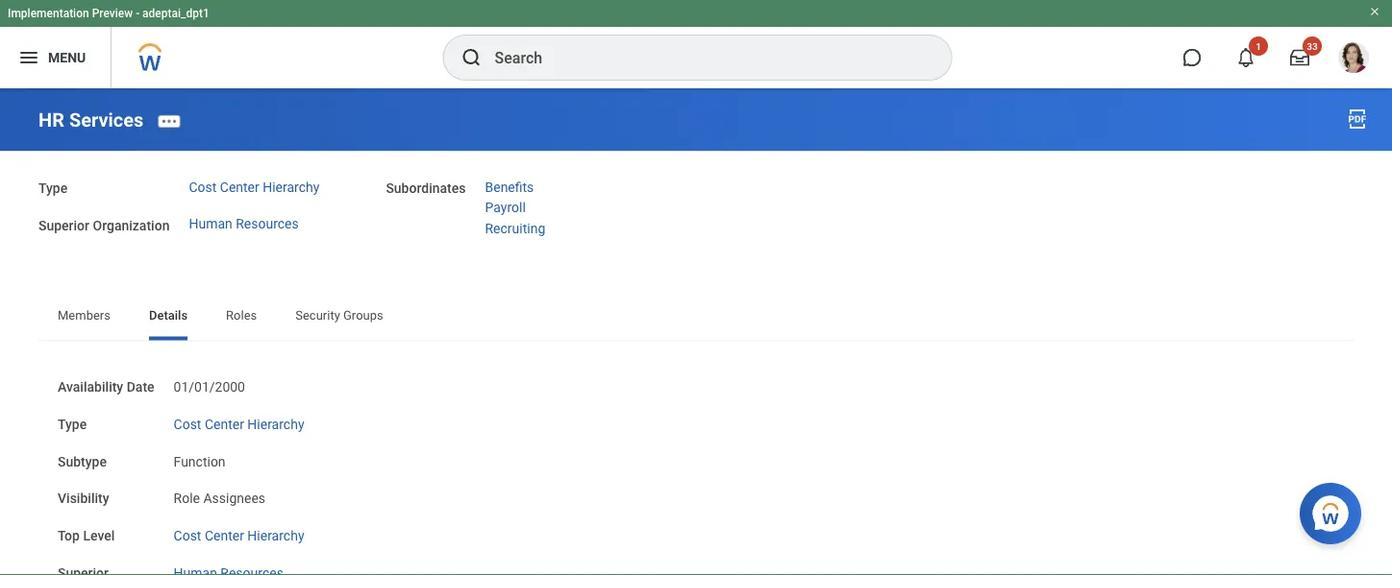 Task type: locate. For each thing, give the bounding box(es) containing it.
hierarchy down assignees
[[247, 529, 304, 544]]

hierarchy
[[263, 179, 320, 195], [247, 417, 304, 433], [247, 529, 304, 544]]

role assignees
[[174, 491, 265, 507]]

implementation preview -   adeptai_dpt1
[[8, 7, 209, 20]]

center down 01/01/2000 in the left of the page
[[205, 417, 244, 433]]

type up subtype
[[58, 417, 87, 433]]

cost center hierarchy link up human resources link
[[189, 179, 320, 195]]

availability date element
[[174, 368, 245, 397]]

groups
[[343, 309, 383, 323]]

role assignees element
[[174, 487, 265, 507]]

type
[[38, 181, 67, 197], [58, 417, 87, 433]]

payroll link
[[485, 200, 526, 216]]

menu
[[48, 50, 86, 65]]

center up human resources link
[[220, 179, 259, 195]]

cost center hierarchy link
[[189, 179, 320, 195], [174, 413, 304, 433], [174, 525, 304, 544]]

cost center hierarchy up human resources link
[[189, 179, 320, 195]]

superior
[[38, 218, 89, 234]]

implementation
[[8, 7, 89, 20]]

adeptai_dpt1
[[142, 7, 209, 20]]

2 vertical spatial hierarchy
[[247, 529, 304, 544]]

0 vertical spatial cost
[[189, 179, 217, 195]]

cost
[[189, 179, 217, 195], [174, 417, 201, 433], [174, 529, 201, 544]]

top
[[58, 529, 80, 544]]

33
[[1307, 40, 1318, 52]]

function
[[174, 454, 226, 470]]

cost center hierarchy down 01/01/2000 in the left of the page
[[174, 417, 304, 433]]

availability date
[[58, 380, 154, 395]]

cost up function element
[[174, 417, 201, 433]]

type up 'superior' at the top left of page
[[38, 181, 67, 197]]

notifications large image
[[1236, 48, 1256, 67]]

0 vertical spatial cost center hierarchy link
[[189, 179, 320, 195]]

subordinates
[[386, 181, 466, 197]]

human resources
[[189, 217, 299, 232]]

hr
[[38, 109, 64, 131]]

cost center hierarchy link down assignees
[[174, 525, 304, 544]]

2 vertical spatial cost
[[174, 529, 201, 544]]

tab list
[[38, 295, 1354, 341]]

center down role assignees
[[205, 529, 244, 544]]

hr services main content
[[0, 88, 1392, 576]]

1 vertical spatial cost center hierarchy
[[174, 417, 304, 433]]

organization
[[93, 218, 170, 234]]

2 vertical spatial cost center hierarchy
[[174, 529, 304, 544]]

0 vertical spatial cost center hierarchy
[[189, 179, 320, 195]]

hr services
[[38, 109, 144, 131]]

cost down role
[[174, 529, 201, 544]]

center
[[220, 179, 259, 195], [205, 417, 244, 433], [205, 529, 244, 544]]

cost up human
[[189, 179, 217, 195]]

2 vertical spatial cost center hierarchy link
[[174, 525, 304, 544]]

0 vertical spatial type
[[38, 181, 67, 197]]

1 vertical spatial cost center hierarchy link
[[174, 413, 304, 433]]

resources
[[236, 217, 299, 232]]

hierarchy up the resources
[[263, 179, 320, 195]]

-
[[136, 7, 140, 20]]

view printable version (pdf) image
[[1346, 108, 1369, 131]]

security
[[295, 309, 340, 323]]

recruiting
[[485, 221, 545, 236]]

tab list containing members
[[38, 295, 1354, 341]]

menu banner
[[0, 0, 1392, 88]]

Search Workday  search field
[[495, 37, 912, 79]]

assignees
[[203, 491, 265, 507]]

33 button
[[1279, 37, 1322, 79]]

1
[[1256, 40, 1261, 52]]

2 vertical spatial center
[[205, 529, 244, 544]]

1 vertical spatial center
[[205, 417, 244, 433]]

hierarchy up assignees
[[247, 417, 304, 433]]

visibility
[[58, 491, 109, 507]]

cost center hierarchy
[[189, 179, 320, 195], [174, 417, 304, 433], [174, 529, 304, 544]]

1 vertical spatial cost
[[174, 417, 201, 433]]

cost center hierarchy down assignees
[[174, 529, 304, 544]]

cost center hierarchy link down 01/01/2000 in the left of the page
[[174, 413, 304, 433]]

role
[[174, 491, 200, 507]]

superior organization
[[38, 218, 170, 234]]

details
[[149, 309, 188, 323]]

0 vertical spatial center
[[220, 179, 259, 195]]

menu button
[[0, 27, 111, 88]]



Task type: vqa. For each thing, say whether or not it's contained in the screenshot.
tooltip
no



Task type: describe. For each thing, give the bounding box(es) containing it.
1 vertical spatial type
[[58, 417, 87, 433]]

justify image
[[17, 46, 40, 69]]

close environment banner image
[[1369, 6, 1381, 17]]

benefits
[[485, 179, 534, 195]]

top level
[[58, 529, 115, 544]]

roles
[[226, 309, 257, 323]]

human resources link
[[189, 217, 299, 232]]

function element
[[174, 450, 226, 470]]

0 vertical spatial hierarchy
[[263, 179, 320, 195]]

recruiting link
[[485, 221, 545, 236]]

services
[[69, 109, 144, 131]]

security groups
[[295, 309, 383, 323]]

tab list inside hr services main content
[[38, 295, 1354, 341]]

profile logan mcneil image
[[1338, 42, 1369, 77]]

human
[[189, 217, 232, 232]]

payroll
[[485, 200, 526, 216]]

01/01/2000
[[174, 380, 245, 395]]

members
[[58, 309, 110, 323]]

inbox large image
[[1290, 48, 1310, 67]]

preview
[[92, 7, 133, 20]]

benefits link
[[485, 179, 534, 195]]

availability
[[58, 380, 123, 395]]

search image
[[460, 46, 483, 69]]

subtype
[[58, 454, 107, 470]]

1 vertical spatial hierarchy
[[247, 417, 304, 433]]

hr services link
[[38, 109, 144, 131]]

level
[[83, 529, 115, 544]]

items selected list
[[485, 179, 578, 236]]

1 button
[[1225, 37, 1268, 79]]

date
[[127, 380, 154, 395]]

notifications element
[[1348, 38, 1363, 54]]



